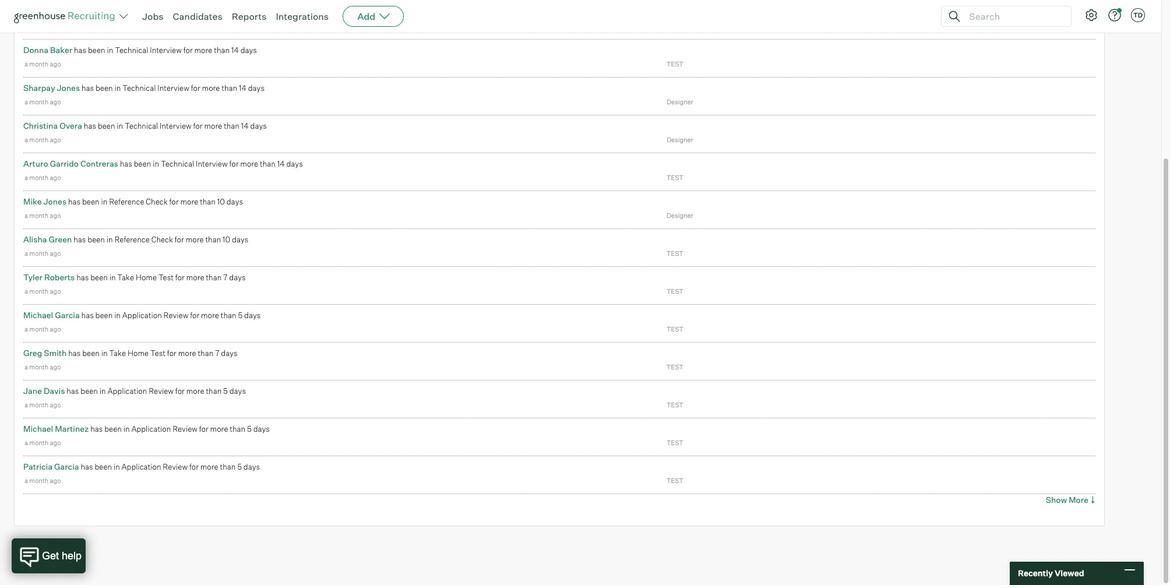 Task type: vqa. For each thing, say whether or not it's contained in the screenshot.


Task type: locate. For each thing, give the bounding box(es) containing it.
12 month from the top
[[29, 477, 49, 485]]

than inside mike jones has been in reference check for more than 10 days designer
[[200, 197, 216, 207]]

more
[[163, 8, 181, 17], [194, 46, 212, 55], [202, 83, 220, 93], [204, 121, 222, 131], [240, 159, 258, 169], [180, 197, 198, 207], [186, 235, 204, 244], [186, 273, 204, 282], [201, 311, 219, 320], [178, 349, 196, 358], [186, 387, 204, 396], [210, 425, 228, 434], [200, 462, 218, 472]]

has right roberts at the left top of page
[[76, 273, 89, 282]]

a month ago
[[24, 60, 61, 68], [24, 98, 61, 106], [24, 136, 61, 144], [24, 174, 61, 182], [24, 212, 61, 220], [24, 250, 61, 258], [24, 288, 61, 296], [24, 325, 61, 334], [24, 363, 61, 372], [24, 401, 61, 409], [24, 439, 61, 447], [24, 477, 61, 485]]

month down mike jones link
[[29, 212, 49, 220]]

11 a month ago from the top
[[24, 439, 61, 447]]

10
[[217, 197, 225, 207], [223, 235, 230, 244]]

michael left the martinez
[[23, 424, 53, 434]]

td
[[1134, 11, 1143, 19]]

garcia
[[55, 310, 80, 320], [54, 462, 79, 472]]

show more ↓
[[1046, 495, 1096, 505]]

jones right mike in the top of the page
[[43, 197, 67, 207]]

a month ago for jane davis
[[24, 401, 61, 409]]

a month ago for patricia garcia
[[24, 477, 61, 485]]

a for jane davis
[[24, 401, 28, 409]]

been for greg smith
[[82, 349, 100, 358]]

check
[[146, 197, 168, 207], [151, 235, 173, 244]]

designer
[[667, 98, 694, 106], [667, 136, 694, 144], [667, 212, 694, 220]]

a month ago down the greg smith link
[[24, 363, 61, 372]]

10 month from the top
[[29, 401, 49, 409]]

has inside jane davis has been in application review for more than 5 days test
[[67, 387, 79, 396]]

a down the arturo on the left of the page
[[24, 174, 28, 182]]

designer inside mike jones has been in reference check for more than 10 days designer
[[667, 212, 694, 220]]

month down patricia
[[29, 477, 49, 485]]

ago for patricia garcia
[[50, 477, 61, 485]]

a down patricia
[[24, 477, 28, 485]]

days inside arturo garrido contreras has been in technical interview for more than 14 days test
[[287, 159, 303, 169]]

integrations link
[[276, 10, 329, 22]]

more inside jane davis has been in application review for more than 5 days test
[[186, 387, 204, 396]]

michael for michael martinez
[[23, 424, 53, 434]]

arturo garrido contreras link
[[23, 159, 118, 169]]

0 vertical spatial 7
[[223, 273, 228, 282]]

a month ago down "michael martinez" link at the left
[[24, 439, 61, 447]]

a for arturo garrido contreras
[[24, 174, 28, 182]]

interview inside arturo garrido contreras has been in technical interview for more than 14 days test
[[196, 159, 228, 169]]

4 a from the top
[[24, 174, 28, 182]]

show
[[1046, 495, 1068, 505]]

11 a from the top
[[24, 439, 28, 447]]

test inside greg smith has been in take home test for more than 7 days test
[[150, 349, 166, 358]]

has inside michael martinez has been in application review for more than 5 days test
[[90, 425, 103, 434]]

days inside greg smith has been in take home test for more than 7 days test
[[221, 349, 238, 358]]

been for ahmed hamoud
[[101, 8, 119, 17]]

been inside michael martinez has been in application review for more than 5 days test
[[104, 425, 122, 434]]

application inside michael martinez has been in application review for more than 5 days test
[[131, 425, 171, 434]]

7 month from the top
[[29, 288, 49, 296]]

month for jane davis
[[29, 401, 49, 409]]

6 a from the top
[[24, 250, 28, 258]]

more
[[1069, 495, 1089, 505]]

month down the greg smith link
[[29, 363, 49, 372]]

ago
[[49, 22, 60, 30], [50, 60, 61, 68], [50, 98, 61, 106], [50, 136, 61, 144], [50, 174, 61, 182], [50, 212, 61, 220], [50, 250, 61, 258], [50, 288, 61, 296], [50, 325, 61, 334], [50, 363, 61, 372], [50, 401, 61, 409], [50, 439, 61, 447], [50, 477, 61, 485]]

2 a month ago from the top
[[24, 98, 61, 106]]

7 inside tyler roberts has been in take home test for more than 7 days test
[[223, 273, 228, 282]]

has right sharpay jones link
[[82, 83, 94, 93]]

2 test from the top
[[667, 174, 684, 182]]

than inside patricia garcia has been in application review for more than 5 days test
[[220, 462, 236, 472]]

5 inside michael martinez has been in application review for more than 5 days test
[[247, 425, 252, 434]]

month down sharpay
[[29, 98, 49, 106]]

a month ago for alisha green
[[24, 250, 61, 258]]

1 horizontal spatial 7
[[223, 273, 228, 282]]

in inside patricia garcia has been in application review for more than 5 days test
[[114, 462, 120, 472]]

10 inside alisha green has been in reference check for more than 10 days test
[[223, 235, 230, 244]]

has inside greg smith has been in take home test for more than 7 days test
[[68, 349, 81, 358]]

than inside michael martinez has been in application review for more than 5 days test
[[230, 425, 246, 434]]

month down jane davis link
[[29, 401, 49, 409]]

month for mike jones
[[29, 212, 49, 220]]

test
[[159, 273, 174, 282], [150, 349, 166, 358]]

more for mike jones
[[180, 197, 198, 207]]

for inside donna baker has been in technical interview for more than 14 days test
[[183, 46, 193, 55]]

michael down tyler
[[23, 310, 53, 320]]

for inside mike jones has been in reference check for more than 10 days designer
[[169, 197, 179, 207]]

a month ago down the arturo on the left of the page
[[24, 174, 61, 182]]

jane davis link
[[23, 386, 65, 396]]

for inside jane davis has been in application review for more than 5 days test
[[175, 387, 185, 396]]

9 month from the top
[[29, 363, 49, 372]]

8 a from the top
[[24, 325, 28, 334]]

a month ago for mike jones
[[24, 212, 61, 220]]

been right smith
[[82, 349, 100, 358]]

configure image
[[1085, 8, 1099, 22]]

ago for tyler roberts
[[50, 288, 61, 296]]

1 month from the top
[[29, 60, 49, 68]]

jones inside 'sharpay jones has been in technical interview for more than 14 days designer'
[[57, 83, 80, 93]]

days inside patricia garcia has been in application review for more than 5 days test
[[244, 462, 260, 472]]

been right green
[[88, 235, 105, 244]]

0 vertical spatial jones
[[57, 83, 80, 93]]

days
[[209, 8, 225, 17], [33, 22, 47, 30], [241, 46, 257, 55], [248, 83, 265, 93], [250, 121, 267, 131], [287, 159, 303, 169], [227, 197, 243, 207], [232, 235, 249, 244], [229, 273, 246, 282], [244, 311, 261, 320], [221, 349, 238, 358], [230, 387, 246, 396], [253, 425, 270, 434], [244, 462, 260, 472]]

2 designer from the top
[[667, 136, 694, 144]]

1 vertical spatial 10
[[223, 235, 230, 244]]

than inside 'christina overa has been in technical interview for more than 14 days designer'
[[224, 121, 240, 131]]

11 month from the top
[[29, 439, 49, 447]]

baker
[[50, 45, 72, 55]]

ahmed hamoud link
[[23, 7, 86, 17]]

12 a from the top
[[24, 477, 28, 485]]

5
[[238, 311, 243, 320], [223, 387, 228, 396], [247, 425, 252, 434], [237, 462, 242, 472]]

2 vertical spatial designer
[[667, 212, 694, 220]]

sharpay jones link
[[23, 83, 80, 93]]

overa
[[60, 121, 82, 131]]

month for alisha green
[[29, 250, 49, 258]]

has inside 'sharpay jones has been in technical interview for more than 14 days designer'
[[82, 83, 94, 93]]

2 a from the top
[[24, 98, 28, 106]]

been right the martinez
[[104, 425, 122, 434]]

↓
[[1091, 495, 1096, 505]]

5 a month ago from the top
[[24, 212, 61, 220]]

10 a month ago from the top
[[24, 401, 61, 409]]

a month ago for donna baker
[[24, 60, 61, 68]]

0 horizontal spatial 7
[[215, 349, 220, 358]]

1 vertical spatial jones
[[43, 197, 67, 207]]

ago down roberts at the left top of page
[[50, 288, 61, 296]]

reference for green
[[115, 235, 150, 244]]

a down sharpay
[[24, 98, 28, 106]]

more inside the michael garcia has been in application review for more than 5 days test
[[201, 311, 219, 320]]

a month ago for tyler roberts
[[24, 288, 61, 296]]

in inside 'sharpay jones has been in technical interview for more than 14 days designer'
[[115, 83, 121, 93]]

technical inside donna baker has been in technical interview for more than 14 days test
[[115, 46, 148, 55]]

0 vertical spatial home
[[136, 273, 157, 282]]

test for patricia garcia
[[667, 477, 684, 485]]

9 a from the top
[[24, 363, 28, 372]]

alisha
[[23, 235, 47, 244]]

ago down davis
[[50, 401, 61, 409]]

more for michael martinez
[[210, 425, 228, 434]]

home for greg smith
[[128, 349, 149, 358]]

designer inside 'christina overa has been in technical interview for more than 14 days designer'
[[667, 136, 694, 144]]

in for alisha green
[[107, 235, 113, 244]]

more inside michael martinez has been in application review for more than 5 days test
[[210, 425, 228, 434]]

has for ahmed hamoud
[[87, 8, 100, 17]]

ago down garrido at the top left of the page
[[50, 174, 61, 182]]

a month ago down jane davis link
[[24, 401, 61, 409]]

has for greg smith
[[68, 349, 81, 358]]

has right contreras
[[120, 159, 132, 169]]

test for michael garcia
[[667, 325, 684, 334]]

been inside greg smith has been in take home test for more than 7 days test
[[82, 349, 100, 358]]

1 designer from the top
[[667, 98, 694, 106]]

patricia garcia has been in application review for more than 5 days test
[[23, 462, 684, 485]]

ago down 'patricia garcia' link
[[50, 477, 61, 485]]

a down mike in the top of the page
[[24, 212, 28, 220]]

8 a month ago from the top
[[24, 325, 61, 334]]

test inside donna baker has been in technical interview for more than 14 days test
[[667, 60, 684, 68]]

in for christina overa
[[117, 121, 123, 131]]

month down the arturo on the left of the page
[[29, 174, 49, 182]]

been inside the michael garcia has been in application review for more than 5 days test
[[95, 311, 113, 320]]

4 test from the top
[[667, 288, 684, 296]]

a for mike jones
[[24, 212, 28, 220]]

5 inside jane davis has been in application review for more than 5 days test
[[223, 387, 228, 396]]

1 michael from the top
[[23, 310, 53, 320]]

has right mike jones link
[[68, 197, 81, 207]]

take inside tyler roberts has been in take home test for more than 7 days test
[[117, 273, 134, 282]]

been inside 'sharpay jones has been in technical interview for more than 14 days designer'
[[96, 83, 113, 93]]

4 month from the top
[[29, 174, 49, 182]]

than inside alisha green has been in reference check for more than 10 days test
[[205, 235, 221, 244]]

than inside ahmed hamoud has been in onsite for more than 21 days
[[183, 8, 199, 17]]

1 vertical spatial home
[[128, 349, 149, 358]]

td button
[[1132, 8, 1146, 22]]

5 for michael martinez
[[247, 425, 252, 434]]

home inside greg smith has been in take home test for more than 7 days test
[[128, 349, 149, 358]]

in for michael martinez
[[123, 425, 130, 434]]

month down "michael martinez" link at the left
[[29, 439, 49, 447]]

ago down baker
[[50, 60, 61, 68]]

been right 'patricia garcia' link
[[95, 462, 112, 472]]

6 month from the top
[[29, 250, 49, 258]]

0 vertical spatial designer
[[667, 98, 694, 106]]

has inside ahmed hamoud has been in onsite for more than 21 days
[[87, 8, 100, 17]]

in inside 'christina overa has been in technical interview for more than 14 days designer'
[[117, 121, 123, 131]]

been inside mike jones has been in reference check for more than 10 days designer
[[82, 197, 100, 207]]

michael inside the michael garcia has been in application review for more than 5 days test
[[23, 310, 53, 320]]

ago down sharpay jones link
[[50, 98, 61, 106]]

14
[[231, 46, 239, 55], [239, 83, 247, 93], [241, 121, 249, 131], [277, 159, 285, 169]]

technical
[[115, 46, 148, 55], [123, 83, 156, 93], [125, 121, 158, 131], [161, 159, 194, 169]]

5 month from the top
[[29, 212, 49, 220]]

8 test from the top
[[667, 439, 684, 447]]

has right smith
[[68, 349, 81, 358]]

been right michael garcia link on the bottom
[[95, 311, 113, 320]]

has right michael garcia link on the bottom
[[81, 311, 94, 320]]

has right the martinez
[[90, 425, 103, 434]]

a down 'christina' on the left top of the page
[[24, 136, 28, 144]]

tyler roberts has been in take home test for more than 7 days test
[[23, 272, 684, 296]]

application inside jane davis has been in application review for more than 5 days test
[[108, 387, 147, 396]]

has inside the michael garcia has been in application review for more than 5 days test
[[81, 311, 94, 320]]

in for mike jones
[[101, 197, 107, 207]]

take inside greg smith has been in take home test for more than 7 days test
[[109, 349, 126, 358]]

for for mike jones
[[169, 197, 179, 207]]

take
[[117, 273, 134, 282], [109, 349, 126, 358]]

2 month from the top
[[29, 98, 49, 106]]

7 a from the top
[[24, 288, 28, 296]]

Search text field
[[967, 8, 1061, 25]]

ago down mike jones link
[[50, 212, 61, 220]]

been inside donna baker has been in technical interview for more than 14 days test
[[88, 46, 105, 55]]

month down 'christina' on the left top of the page
[[29, 136, 49, 144]]

for inside tyler roberts has been in take home test for more than 7 days test
[[175, 273, 185, 282]]

donna baker has been in technical interview for more than 14 days test
[[23, 45, 684, 68]]

been right sharpay jones link
[[96, 83, 113, 93]]

than for michael garcia
[[221, 311, 236, 320]]

has for christina overa
[[84, 121, 96, 131]]

has for tyler roberts
[[76, 273, 89, 282]]

days inside 'christina overa has been in technical interview for more than 14 days designer'
[[250, 121, 267, 131]]

tyler
[[23, 272, 43, 282]]

has
[[87, 8, 100, 17], [74, 46, 86, 55], [82, 83, 94, 93], [84, 121, 96, 131], [120, 159, 132, 169], [68, 197, 81, 207], [74, 235, 86, 244], [76, 273, 89, 282], [81, 311, 94, 320], [68, 349, 81, 358], [67, 387, 79, 396], [90, 425, 103, 434], [81, 462, 93, 472]]

has inside alisha green has been in reference check for more than 10 days test
[[74, 235, 86, 244]]

1 vertical spatial reference
[[115, 235, 150, 244]]

reference inside mike jones has been in reference check for more than 10 days designer
[[109, 197, 144, 207]]

5 a from the top
[[24, 212, 28, 220]]

application
[[122, 311, 162, 320], [108, 387, 147, 396], [131, 425, 171, 434], [122, 462, 161, 472]]

a up "greg"
[[24, 325, 28, 334]]

has for michael garcia
[[81, 311, 94, 320]]

3 designer from the top
[[667, 212, 694, 220]]

a month ago down 'christina' on the left top of the page
[[24, 136, 61, 144]]

0 vertical spatial reference
[[109, 197, 144, 207]]

month for michael martinez
[[29, 439, 49, 447]]

a down "greg"
[[24, 363, 28, 372]]

a month ago for michael martinez
[[24, 439, 61, 447]]

1 test from the top
[[667, 60, 684, 68]]

2 michael from the top
[[23, 424, 53, 434]]

has right baker
[[74, 46, 86, 55]]

test inside michael martinez has been in application review for more than 5 days test
[[667, 439, 684, 447]]

14 inside 'christina overa has been in technical interview for more than 14 days designer'
[[241, 121, 249, 131]]

interview inside donna baker has been in technical interview for more than 14 days test
[[150, 46, 182, 55]]

garcia inside the michael garcia has been in application review for more than 5 days test
[[55, 310, 80, 320]]

a for patricia garcia
[[24, 477, 28, 485]]

a month ago down michael garcia link on the bottom
[[24, 325, 61, 334]]

reference inside alisha green has been in reference check for more than 10 days test
[[115, 235, 150, 244]]

garcia right patricia
[[54, 462, 79, 472]]

christina overa link
[[23, 121, 82, 131]]

application for patricia garcia
[[122, 462, 161, 472]]

0 vertical spatial 10
[[217, 197, 225, 207]]

has right green
[[74, 235, 86, 244]]

8 month from the top
[[29, 325, 49, 334]]

been right overa
[[98, 121, 115, 131]]

a month ago down patricia
[[24, 477, 61, 485]]

in inside the michael garcia has been in application review for more than 5 days test
[[114, 311, 121, 320]]

ago down christina overa link
[[50, 136, 61, 144]]

application inside patricia garcia has been in application review for more than 5 days test
[[122, 462, 161, 472]]

designer inside 'sharpay jones has been in technical interview for more than 14 days designer'
[[667, 98, 694, 106]]

a up patricia
[[24, 439, 28, 447]]

3 test from the top
[[667, 250, 684, 258]]

check inside mike jones has been in reference check for more than 10 days designer
[[146, 197, 168, 207]]

7 inside greg smith has been in take home test for more than 7 days test
[[215, 349, 220, 358]]

mike
[[23, 197, 42, 207]]

a month ago down sharpay
[[24, 98, 61, 106]]

in inside tyler roberts has been in take home test for more than 7 days test
[[109, 273, 116, 282]]

designer for mike jones
[[667, 212, 694, 220]]

month down the donna
[[29, 60, 49, 68]]

ahmed
[[23, 7, 51, 17]]

0 vertical spatial garcia
[[55, 310, 80, 320]]

more inside mike jones has been in reference check for more than 10 days designer
[[180, 197, 198, 207]]

michael martinez link
[[23, 424, 89, 434]]

has right 'patricia garcia' link
[[81, 462, 93, 472]]

jones
[[57, 83, 80, 93], [43, 197, 67, 207]]

in
[[120, 8, 127, 17], [107, 46, 113, 55], [115, 83, 121, 93], [117, 121, 123, 131], [153, 159, 159, 169], [101, 197, 107, 207], [107, 235, 113, 244], [109, 273, 116, 282], [114, 311, 121, 320], [101, 349, 108, 358], [100, 387, 106, 396], [123, 425, 130, 434], [114, 462, 120, 472]]

a down "jane"
[[24, 401, 28, 409]]

onsite
[[128, 8, 151, 17]]

ago down michael garcia link on the bottom
[[50, 325, 61, 334]]

0 vertical spatial test
[[159, 273, 174, 282]]

been right davis
[[81, 387, 98, 396]]

a month ago down the alisha green link
[[24, 250, 61, 258]]

test inside greg smith has been in take home test for more than 7 days test
[[667, 363, 684, 372]]

1 vertical spatial 7
[[215, 349, 220, 358]]

home
[[136, 273, 157, 282], [128, 349, 149, 358]]

been for michael martinez
[[104, 425, 122, 434]]

more for alisha green
[[186, 235, 204, 244]]

23
[[24, 22, 32, 30]]

ago for mike jones
[[50, 212, 61, 220]]

for inside alisha green has been in reference check for more than 10 days test
[[175, 235, 184, 244]]

1 vertical spatial test
[[150, 349, 166, 358]]

more inside donna baker has been in technical interview for more than 14 days test
[[194, 46, 212, 55]]

9 a month ago from the top
[[24, 363, 61, 372]]

0 vertical spatial check
[[146, 197, 168, 207]]

a month ago for arturo garrido contreras
[[24, 174, 61, 182]]

than
[[183, 8, 199, 17], [214, 46, 230, 55], [222, 83, 237, 93], [224, 121, 240, 131], [260, 159, 276, 169], [200, 197, 216, 207], [205, 235, 221, 244], [206, 273, 222, 282], [221, 311, 236, 320], [198, 349, 214, 358], [206, 387, 222, 396], [230, 425, 246, 434], [220, 462, 236, 472]]

7 for greg smith
[[215, 349, 220, 358]]

0 vertical spatial take
[[117, 273, 134, 282]]

6 test from the top
[[667, 363, 684, 372]]

christina
[[23, 121, 58, 131]]

in inside donna baker has been in technical interview for more than 14 days test
[[107, 46, 113, 55]]

garcia down roberts at the left top of page
[[55, 310, 80, 320]]

a month ago for christina overa
[[24, 136, 61, 144]]

for for michael garcia
[[190, 311, 200, 320]]

been right roberts at the left top of page
[[90, 273, 108, 282]]

interview
[[150, 46, 182, 55], [158, 83, 189, 93], [160, 121, 192, 131], [196, 159, 228, 169]]

reference
[[109, 197, 144, 207], [115, 235, 150, 244]]

for inside michael martinez has been in application review for more than 5 days test
[[199, 425, 209, 434]]

7 test from the top
[[667, 401, 684, 409]]

reports link
[[232, 10, 267, 22]]

in inside greg smith has been in take home test for more than 7 days test
[[101, 349, 108, 358]]

for inside the michael garcia has been in application review for more than 5 days test
[[190, 311, 200, 320]]

donna baker link
[[23, 45, 72, 55]]

has right davis
[[67, 387, 79, 396]]

23 days ago
[[24, 22, 60, 30]]

ago down ahmed hamoud "link"
[[49, 22, 60, 30]]

ago down green
[[50, 250, 61, 258]]

a down tyler
[[24, 288, 28, 296]]

a down alisha
[[24, 250, 28, 258]]

1 a from the top
[[24, 60, 28, 68]]

td button
[[1129, 6, 1148, 24]]

review inside patricia garcia has been in application review for more than 5 days test
[[163, 462, 188, 472]]

5 test from the top
[[667, 325, 684, 334]]

month down michael garcia link on the bottom
[[29, 325, 49, 334]]

in for michael garcia
[[114, 311, 121, 320]]

14 for overa
[[241, 121, 249, 131]]

14 for baker
[[231, 46, 239, 55]]

recently
[[1019, 569, 1054, 579]]

technical inside 'sharpay jones has been in technical interview for more than 14 days designer'
[[123, 83, 156, 93]]

ago down smith
[[50, 363, 61, 372]]

in inside jane davis has been in application review for more than 5 days test
[[100, 387, 106, 396]]

in for donna baker
[[107, 46, 113, 55]]

a for tyler roberts
[[24, 288, 28, 296]]

test inside the michael garcia has been in application review for more than 5 days test
[[667, 325, 684, 334]]

hamoud
[[53, 7, 86, 17]]

more for michael garcia
[[201, 311, 219, 320]]

5 inside patricia garcia has been in application review for more than 5 days test
[[237, 462, 242, 472]]

interview inside 'christina overa has been in technical interview for more than 14 days designer'
[[160, 121, 192, 131]]

9 test from the top
[[667, 477, 684, 485]]

3 a from the top
[[24, 136, 28, 144]]

michael for michael garcia
[[23, 310, 53, 320]]

10 a from the top
[[24, 401, 28, 409]]

michael martinez has been in application review for more than 5 days test
[[23, 424, 684, 447]]

5 inside the michael garcia has been in application review for more than 5 days test
[[238, 311, 243, 320]]

been inside arturo garrido contreras has been in technical interview for more than 14 days test
[[134, 159, 151, 169]]

has right overa
[[84, 121, 96, 131]]

1 a month ago from the top
[[24, 60, 61, 68]]

a month ago down tyler roberts link on the left top
[[24, 288, 61, 296]]

candidates link
[[173, 10, 223, 22]]

4 a month ago from the top
[[24, 174, 61, 182]]

test
[[667, 60, 684, 68], [667, 174, 684, 182], [667, 250, 684, 258], [667, 288, 684, 296], [667, 325, 684, 334], [667, 363, 684, 372], [667, 401, 684, 409], [667, 439, 684, 447], [667, 477, 684, 485]]

for for donna baker
[[183, 46, 193, 55]]

greenhouse recruiting image
[[14, 9, 119, 23]]

a for michael garcia
[[24, 325, 28, 334]]

been for christina overa
[[98, 121, 115, 131]]

days inside the michael garcia has been in application review for more than 5 days test
[[244, 311, 261, 320]]

1 vertical spatial check
[[151, 235, 173, 244]]

been right baker
[[88, 46, 105, 55]]

than for mike jones
[[200, 197, 216, 207]]

been down contreras
[[82, 197, 100, 207]]

a month ago down mike jones link
[[24, 212, 61, 220]]

has inside 'christina overa has been in technical interview for more than 14 days designer'
[[84, 121, 96, 131]]

7 a month ago from the top
[[24, 288, 61, 296]]

jones right sharpay
[[57, 83, 80, 93]]

arturo garrido contreras has been in technical interview for more than 14 days test
[[23, 159, 684, 182]]

been left onsite
[[101, 8, 119, 17]]

been right contreras
[[134, 159, 151, 169]]

12 a month ago from the top
[[24, 477, 61, 485]]

candidates
[[173, 10, 223, 22]]

month down tyler
[[29, 288, 49, 296]]

than for christina overa
[[224, 121, 240, 131]]

a down the donna
[[24, 60, 28, 68]]

has right "hamoud"
[[87, 8, 100, 17]]

in for sharpay jones
[[115, 83, 121, 93]]

more for sharpay jones
[[202, 83, 220, 93]]

review
[[164, 311, 189, 320], [149, 387, 174, 396], [173, 425, 198, 434], [163, 462, 188, 472]]

for
[[152, 8, 162, 17], [183, 46, 193, 55], [191, 83, 200, 93], [193, 121, 203, 131], [229, 159, 239, 169], [169, 197, 179, 207], [175, 235, 184, 244], [175, 273, 185, 282], [190, 311, 200, 320], [167, 349, 177, 358], [175, 387, 185, 396], [199, 425, 209, 434], [189, 462, 199, 472]]

a month ago down donna baker link
[[24, 60, 61, 68]]

1 vertical spatial take
[[109, 349, 126, 358]]

7
[[223, 273, 228, 282], [215, 349, 220, 358]]

1 vertical spatial designer
[[667, 136, 694, 144]]

interview inside 'sharpay jones has been in technical interview for more than 14 days designer'
[[158, 83, 189, 93]]

1 vertical spatial garcia
[[54, 462, 79, 472]]

been inside 'christina overa has been in technical interview for more than 14 days designer'
[[98, 121, 115, 131]]

days inside 'sharpay jones has been in technical interview for more than 14 days designer'
[[248, 83, 265, 93]]

christina overa has been in technical interview for more than 14 days designer
[[23, 121, 694, 144]]

0 vertical spatial michael
[[23, 310, 53, 320]]

roberts
[[44, 272, 75, 282]]

6 a month ago from the top
[[24, 250, 61, 258]]

more inside ahmed hamoud has been in onsite for more than 21 days
[[163, 8, 181, 17]]

3 month from the top
[[29, 136, 49, 144]]

1 vertical spatial michael
[[23, 424, 53, 434]]

a
[[24, 60, 28, 68], [24, 98, 28, 106], [24, 136, 28, 144], [24, 174, 28, 182], [24, 212, 28, 220], [24, 250, 28, 258], [24, 288, 28, 296], [24, 325, 28, 334], [24, 363, 28, 372], [24, 401, 28, 409], [24, 439, 28, 447], [24, 477, 28, 485]]

been for tyler roberts
[[90, 273, 108, 282]]

greg smith has been in take home test for more than 7 days test
[[23, 348, 684, 372]]

month down alisha
[[29, 250, 49, 258]]

ago down "michael martinez" link at the left
[[50, 439, 61, 447]]

10 for green
[[223, 235, 230, 244]]

month
[[29, 60, 49, 68], [29, 98, 49, 106], [29, 136, 49, 144], [29, 174, 49, 182], [29, 212, 49, 220], [29, 250, 49, 258], [29, 288, 49, 296], [29, 325, 49, 334], [29, 363, 49, 372], [29, 401, 49, 409], [29, 439, 49, 447], [29, 477, 49, 485]]

has for alisha green
[[74, 235, 86, 244]]

3 a month ago from the top
[[24, 136, 61, 144]]

jones inside mike jones has been in reference check for more than 10 days designer
[[43, 197, 67, 207]]

michael
[[23, 310, 53, 320], [23, 424, 53, 434]]

ago for michael martinez
[[50, 439, 61, 447]]

technical for jones
[[123, 83, 156, 93]]



Task type: describe. For each thing, give the bounding box(es) containing it.
more inside tyler roberts has been in take home test for more than 7 days test
[[186, 273, 204, 282]]

has inside arturo garrido contreras has been in technical interview for more than 14 days test
[[120, 159, 132, 169]]

days inside mike jones has been in reference check for more than 10 days designer
[[227, 197, 243, 207]]

for for sharpay jones
[[191, 83, 200, 93]]

martinez
[[55, 424, 89, 434]]

month for michael garcia
[[29, 325, 49, 334]]

ago for alisha green
[[50, 250, 61, 258]]

a for michael martinez
[[24, 439, 28, 447]]

jones for sharpay jones
[[57, 83, 80, 93]]

add button
[[343, 6, 404, 27]]

5 for patricia garcia
[[237, 462, 242, 472]]

ago for greg smith
[[50, 363, 61, 372]]

been for patricia garcia
[[95, 462, 112, 472]]

review for michael garcia
[[164, 311, 189, 320]]

month for christina overa
[[29, 136, 49, 144]]

take for smith
[[109, 349, 126, 358]]

test for roberts
[[159, 273, 174, 282]]

recently viewed
[[1019, 569, 1085, 579]]

application for michael martinez
[[131, 425, 171, 434]]

donna
[[23, 45, 48, 55]]

ago for michael garcia
[[50, 325, 61, 334]]

integrations
[[276, 10, 329, 22]]

for inside ahmed hamoud has been in onsite for more than 21 days
[[152, 8, 162, 17]]

jane davis has been in application review for more than 5 days test
[[23, 386, 684, 409]]

ago for ahmed hamoud
[[49, 22, 60, 30]]

interview for christina overa
[[160, 121, 192, 131]]

10 for jones
[[217, 197, 225, 207]]

green
[[49, 235, 72, 244]]

more for jane davis
[[186, 387, 204, 396]]

ago for jane davis
[[50, 401, 61, 409]]

has for michael martinez
[[90, 425, 103, 434]]

ahmed hamoud has been in onsite for more than 21 days
[[23, 7, 225, 17]]

review for patricia garcia
[[163, 462, 188, 472]]

jane
[[23, 386, 42, 396]]

than inside tyler roberts has been in take home test for more than 7 days test
[[206, 273, 222, 282]]

arturo
[[23, 159, 48, 169]]

than inside greg smith has been in take home test for more than 7 days test
[[198, 349, 214, 358]]

been for michael garcia
[[95, 311, 113, 320]]

been for mike jones
[[82, 197, 100, 207]]

month for patricia garcia
[[29, 477, 49, 485]]

test for smith
[[150, 349, 166, 358]]

than for michael martinez
[[230, 425, 246, 434]]

test inside tyler roberts has been in take home test for more than 7 days test
[[667, 288, 684, 296]]

for for michael martinez
[[199, 425, 209, 434]]

sharpay jones has been in technical interview for more than 14 days designer
[[23, 83, 694, 106]]

days inside tyler roberts has been in take home test for more than 7 days test
[[229, 273, 246, 282]]

has for sharpay jones
[[82, 83, 94, 93]]

jobs link
[[142, 10, 164, 22]]

a for greg smith
[[24, 363, 28, 372]]

alisha green link
[[23, 235, 72, 244]]

a for sharpay jones
[[24, 98, 28, 106]]

test for jane davis
[[667, 401, 684, 409]]

smith
[[44, 348, 67, 358]]

more for christina overa
[[204, 121, 222, 131]]

a for alisha green
[[24, 250, 28, 258]]

reports
[[232, 10, 267, 22]]

patricia
[[23, 462, 52, 472]]

add
[[358, 10, 376, 22]]

sharpay
[[23, 83, 55, 93]]

more inside arturo garrido contreras has been in technical interview for more than 14 days test
[[240, 159, 258, 169]]

in for ahmed hamoud
[[120, 8, 127, 17]]

mike jones link
[[23, 197, 67, 207]]

more inside greg smith has been in take home test for more than 7 days test
[[178, 349, 196, 358]]

been for donna baker
[[88, 46, 105, 55]]

14 inside arturo garrido contreras has been in technical interview for more than 14 days test
[[277, 159, 285, 169]]

garrido
[[50, 159, 79, 169]]

contreras
[[80, 159, 118, 169]]

month for donna baker
[[29, 60, 49, 68]]

a for christina overa
[[24, 136, 28, 144]]

than for jane davis
[[206, 387, 222, 396]]

7 for tyler roberts
[[223, 273, 228, 282]]

days inside jane davis has been in application review for more than 5 days test
[[230, 387, 246, 396]]

michael garcia has been in application review for more than 5 days test
[[23, 310, 684, 334]]

ago for arturo garrido contreras
[[50, 174, 61, 182]]

greg
[[23, 348, 42, 358]]

than for patricia garcia
[[220, 462, 236, 472]]

21
[[200, 8, 207, 17]]

days inside alisha green has been in reference check for more than 10 days test
[[232, 235, 249, 244]]

designer for sharpay jones
[[667, 98, 694, 106]]

take for roberts
[[117, 273, 134, 282]]

for for alisha green
[[175, 235, 184, 244]]

than inside arturo garrido contreras has been in technical interview for more than 14 days test
[[260, 159, 276, 169]]

viewed
[[1055, 569, 1085, 579]]

test for alisha green
[[667, 250, 684, 258]]

in for patricia garcia
[[114, 462, 120, 472]]

test for donna baker
[[667, 60, 684, 68]]

garcia for patricia garcia
[[54, 462, 79, 472]]

in for tyler roberts
[[109, 273, 116, 282]]

days inside ahmed hamoud has been in onsite for more than 21 days
[[209, 8, 225, 17]]

for for jane davis
[[175, 387, 185, 396]]

michael garcia link
[[23, 310, 80, 320]]

patricia garcia link
[[23, 462, 79, 472]]

test for michael martinez
[[667, 439, 684, 447]]

greg smith link
[[23, 348, 67, 358]]

month for greg smith
[[29, 363, 49, 372]]

show more ↓ link
[[1046, 495, 1096, 505]]

has for mike jones
[[68, 197, 81, 207]]

jobs
[[142, 10, 164, 22]]

14 for jones
[[239, 83, 247, 93]]

month for tyler roberts
[[29, 288, 49, 296]]

for inside greg smith has been in take home test for more than 7 days test
[[167, 349, 177, 358]]

a for donna baker
[[24, 60, 28, 68]]

been for sharpay jones
[[96, 83, 113, 93]]

for for christina overa
[[193, 121, 203, 131]]

tyler roberts link
[[23, 272, 75, 282]]

a month ago for michael garcia
[[24, 325, 61, 334]]

jones for mike jones
[[43, 197, 67, 207]]

review for jane davis
[[149, 387, 174, 396]]

technical for overa
[[125, 121, 158, 131]]

in inside arturo garrido contreras has been in technical interview for more than 14 days test
[[153, 159, 159, 169]]

more for patricia garcia
[[200, 462, 218, 472]]

interview for sharpay jones
[[158, 83, 189, 93]]

technical inside arturo garrido contreras has been in technical interview for more than 14 days test
[[161, 159, 194, 169]]

for inside arturo garrido contreras has been in technical interview for more than 14 days test
[[229, 159, 239, 169]]

days inside michael martinez has been in application review for more than 5 days test
[[253, 425, 270, 434]]

designer for christina overa
[[667, 136, 694, 144]]

has for jane davis
[[67, 387, 79, 396]]

has for donna baker
[[74, 46, 86, 55]]

mike jones has been in reference check for more than 10 days designer
[[23, 197, 694, 220]]

5 for jane davis
[[223, 387, 228, 396]]

reference for jones
[[109, 197, 144, 207]]

test inside arturo garrido contreras has been in technical interview for more than 14 days test
[[667, 174, 684, 182]]

check for alisha green
[[151, 235, 173, 244]]

davis
[[44, 386, 65, 396]]

alisha green has been in reference check for more than 10 days test
[[23, 235, 684, 258]]

days inside donna baker has been in technical interview for more than 14 days test
[[241, 46, 257, 55]]



